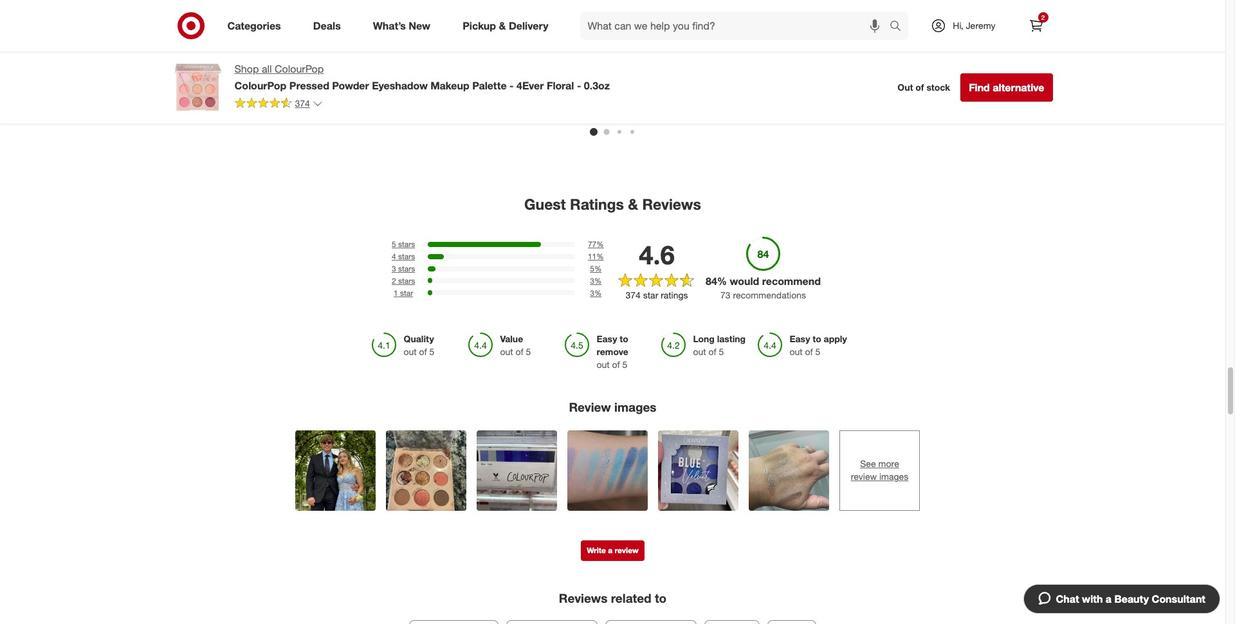 Task type: describe. For each thing, give the bounding box(es) containing it.
eyeshadow inside $7.00 morphe 2 ready-in-5 eyeshadow palette - ocean drive - 0.18oz sponsored
[[968, 73, 1014, 84]]

hi,
[[953, 20, 964, 31]]

73
[[721, 290, 731, 301]]

eyeshadow inside $25.00 winky lux kitten eyeshadow palette - galaxy - 0.475oz sponsored
[[312, 73, 358, 84]]

easy to apply out of 5
[[790, 334, 847, 357]]

0.18oz
[[1026, 84, 1053, 95]]

$19.59
[[706, 50, 733, 61]]

of inside quality out of 5
[[419, 346, 427, 357]]

pacifica vegan collagen lash serum primer - white - 0.24oz image
[[443, 0, 549, 42]]

3 % for stars
[[590, 276, 602, 286]]

find alternative
[[969, 81, 1045, 94]]

length
[[837, 73, 865, 84]]

lux for 0.53oz
[[601, 61, 616, 72]]

$25.00 for $25.00 winky lux kitten eyeshadow palette - galaxy - 0.475oz sponsored
[[312, 50, 339, 61]]

write a review
[[587, 546, 639, 555]]

long
[[693, 334, 715, 344]]

4ever
[[517, 79, 544, 92]]

eyeshadow inside shop all colourpop colourpop pressed powder eyeshadow makeup palette - 4ever floral - 0.3oz
[[372, 79, 428, 92]]

5 inside $7.00 morphe 2 ready-in-5 eyeshadow palette - ocean drive - 0.18oz sponsored
[[1049, 61, 1054, 72]]

$25.00 for $25.00 winky lux kitten eyeshadow palette - coffee - 0.53oz
[[574, 50, 601, 61]]

0 horizontal spatial images
[[615, 400, 657, 415]]

guest ratings & reviews
[[525, 195, 701, 213]]

value
[[500, 334, 523, 344]]

jeremy
[[966, 20, 996, 31]]

consultant
[[1152, 593, 1206, 606]]

guest review image 1 of 12, zoom in image
[[295, 430, 376, 511]]

ratings
[[570, 195, 624, 213]]

lash inside $16.99 pacifica vegan collagen lash serum primer - white - 0.24oz
[[443, 73, 462, 84]]

new
[[409, 19, 431, 32]]

guest review image 2 of 12, zoom in image
[[386, 430, 467, 511]]

- right galaxy
[[342, 84, 345, 95]]

all
[[262, 62, 272, 75]]

winky lux kitten eyeshadow palette - galaxy - 0.475oz image
[[312, 0, 417, 42]]

2 for 2 stars
[[392, 276, 396, 286]]

1 horizontal spatial to
[[655, 591, 667, 606]]

kitten for 0.53oz
[[618, 61, 642, 72]]

in-
[[1039, 61, 1049, 72]]

pacifica activist volume & curl mascara - 0.24 oz image
[[706, 0, 811, 42]]

serum
[[465, 73, 492, 84]]

fluffy
[[181, 73, 203, 84]]

- inside $13.99 pacifica stellar gaze length & strength mascara supernova - 0.25oz
[[920, 84, 924, 95]]

floral
[[547, 79, 574, 92]]

of inside value out of 5
[[516, 346, 524, 357]]

delivery
[[509, 19, 549, 32]]

winky for $25.00 winky lux kitten eyeshadow palette - galaxy - 0.475oz sponsored
[[312, 61, 336, 72]]

collagen for mascara
[[242, 61, 278, 72]]

review images
[[569, 400, 657, 415]]

ocean
[[968, 84, 995, 95]]

sponsored inside $25.00 winky lux kitten eyeshadow palette - galaxy - 0.475oz sponsored
[[312, 95, 350, 105]]

see
[[860, 458, 876, 469]]

% for 4 stars
[[597, 252, 604, 261]]

palette inside $7.00 morphe 2 ready-in-5 eyeshadow palette - ocean drive - 0.18oz sponsored
[[1017, 73, 1045, 84]]

chat with a beauty consultant button
[[1024, 584, 1221, 614]]

strength
[[876, 73, 910, 84]]

pickup
[[463, 19, 496, 32]]

0 vertical spatial reviews
[[643, 195, 701, 213]]

out of stock
[[898, 82, 951, 93]]

5 inside long lasting out of 5
[[719, 346, 724, 357]]

4.6
[[639, 239, 675, 270]]

out inside value out of 5
[[500, 346, 513, 357]]

beauty
[[1115, 593, 1149, 606]]

0.25oz
[[837, 95, 864, 106]]

5 inside easy to apply out of 5
[[816, 346, 821, 357]]

easy for easy to apply
[[790, 334, 810, 344]]

alternative
[[993, 81, 1045, 94]]

star for 1
[[400, 288, 413, 298]]

4
[[392, 252, 396, 261]]

5 stars
[[392, 240, 415, 249]]

see more review images button
[[840, 430, 920, 511]]

pacifica stellar gaze length & strength mascara supernova - 0.25oz image
[[837, 0, 942, 42]]

- left the 0.3oz
[[577, 79, 581, 92]]

0.24oz inside $16.99 pacifica vegan collagen lash serum primer - white - 0.24oz
[[475, 84, 502, 95]]

white
[[443, 84, 466, 95]]

images inside see more review images
[[880, 471, 909, 482]]

77 %
[[588, 240, 604, 249]]

3 % for star
[[590, 288, 602, 298]]

1 vertical spatial colourpop
[[235, 79, 287, 92]]

3 stars
[[392, 264, 415, 273]]

- left 4ever
[[510, 79, 514, 92]]

stars for 2 stars
[[398, 276, 415, 286]]

deals link
[[302, 12, 357, 40]]

- inside $15.99 pacifica vegan collagen fluffy lash mascara - 0.24oz sponsored
[[264, 73, 268, 84]]

pacifica for fluffy
[[181, 61, 212, 72]]

out inside quality out of 5
[[404, 346, 417, 357]]

pickup & delivery
[[463, 19, 549, 32]]

ratings
[[661, 289, 688, 300]]

11 %
[[588, 252, 604, 261]]

374 for 374 star ratings
[[626, 289, 641, 300]]

2 vertical spatial &
[[628, 195, 638, 213]]

0 vertical spatial colourpop
[[275, 62, 324, 75]]

shop
[[235, 62, 259, 75]]

0 horizontal spatial &
[[499, 19, 506, 32]]

gaze
[[899, 61, 920, 72]]

quality
[[404, 334, 434, 344]]

77
[[588, 240, 597, 249]]

84 % would recommend 73 recommendations
[[706, 275, 821, 301]]

2 inside $7.00 morphe 2 ready-in-5 eyeshadow palette - ocean drive - 0.18oz sponsored
[[1002, 61, 1007, 72]]

- right drive
[[1020, 84, 1024, 95]]

vegan for serum
[[477, 61, 502, 72]]

review for write a review
[[615, 546, 639, 555]]

supernova
[[874, 84, 918, 95]]

pickup & delivery link
[[452, 12, 565, 40]]

5 inside easy to remove out of 5
[[623, 359, 628, 370]]

% for 1 star
[[595, 288, 602, 298]]

4 stars
[[392, 252, 415, 261]]

sponsored inside $15.99 pacifica vegan collagen fluffy lash mascara - 0.24oz sponsored
[[181, 95, 219, 105]]

pacifica for lash
[[443, 61, 475, 72]]

5 inside quality out of 5
[[430, 346, 435, 357]]

chat
[[1056, 593, 1080, 606]]

winky lux kitten eyeshadow palette - coffee - 0.53oz image
[[574, 0, 680, 42]]

2 link
[[1022, 12, 1051, 40]]

powder
[[332, 79, 369, 92]]

palette inside shop all colourpop colourpop pressed powder eyeshadow makeup palette - 4ever floral - 0.3oz
[[472, 79, 507, 92]]

$16.99 pacifica vegan collagen lash serum primer - white - 0.24oz
[[443, 50, 540, 95]]

$25.00 winky lux kitten eyeshadow palette - galaxy - 0.475oz sponsored
[[312, 50, 395, 105]]

0.475oz
[[348, 84, 380, 95]]

coffee
[[574, 84, 601, 95]]

see more review images
[[851, 458, 909, 482]]

1 vertical spatial reviews
[[559, 591, 608, 606]]

% for 2 stars
[[595, 276, 602, 286]]

guest review image 4 of 12, zoom in image
[[568, 430, 648, 511]]

pacifica for length
[[837, 61, 869, 72]]

mascara inside $15.99 pacifica vegan collagen fluffy lash mascara - 0.24oz sponsored
[[227, 73, 262, 84]]

374 star ratings
[[626, 289, 688, 300]]

- down in-
[[1047, 73, 1051, 84]]

stars for 3 stars
[[398, 264, 415, 273]]

out inside long lasting out of 5
[[693, 346, 706, 357]]

more
[[879, 458, 900, 469]]

write a review button
[[581, 541, 645, 561]]



Task type: vqa. For each thing, say whether or not it's contained in the screenshot.
topmost &
yes



Task type: locate. For each thing, give the bounding box(es) containing it.
1 vertical spatial 3 %
[[590, 288, 602, 298]]

& inside $13.99 pacifica stellar gaze length & strength mascara supernova - 0.25oz
[[867, 73, 873, 84]]

images right the review
[[615, 400, 657, 415]]

mascara
[[227, 73, 262, 84], [837, 84, 871, 95]]

easy inside easy to remove out of 5
[[597, 334, 617, 344]]

collagen for primer
[[505, 61, 540, 72]]

mascara inside $13.99 pacifica stellar gaze length & strength mascara supernova - 0.25oz
[[837, 84, 871, 95]]

palette down ready- on the right
[[1017, 73, 1045, 84]]

eyeshadow down morphe
[[968, 73, 1014, 84]]

collagen
[[242, 61, 278, 72], [505, 61, 540, 72]]

0 horizontal spatial 2
[[392, 276, 396, 286]]

11
[[588, 252, 597, 261]]

% for 5 stars
[[597, 240, 604, 249]]

related
[[611, 591, 652, 606]]

a right write
[[608, 546, 613, 555]]

palette up 0.53oz
[[623, 73, 651, 84]]

vegan inside $16.99 pacifica vegan collagen lash serum primer - white - 0.24oz
[[477, 61, 502, 72]]

out inside easy to apply out of 5
[[790, 346, 803, 357]]

2 3 % from the top
[[590, 288, 602, 298]]

$13.99
[[837, 50, 864, 61]]

5 inside value out of 5
[[526, 346, 531, 357]]

1 stars from the top
[[398, 240, 415, 249]]

makeup
[[431, 79, 470, 92]]

lux for 0.475oz
[[339, 61, 353, 72]]

stars up the 2 stars at the top left
[[398, 264, 415, 273]]

star left ratings
[[643, 289, 659, 300]]

0 horizontal spatial pacifica
[[181, 61, 212, 72]]

morphe 2 ready-in-5 eyeshadow palette - ocean drive - 0.18oz image
[[968, 0, 1074, 42]]

out down long
[[693, 346, 706, 357]]

5 %
[[590, 264, 602, 273]]

% for 3 stars
[[595, 264, 602, 273]]

1 vertical spatial mascara
[[837, 84, 871, 95]]

kitten for 0.475oz
[[356, 61, 379, 72]]

1 vertical spatial a
[[1106, 593, 1112, 606]]

pacifica down the $16.99
[[443, 61, 475, 72]]

kitten inside $25.00 winky lux kitten eyeshadow palette - galaxy - 0.475oz sponsored
[[356, 61, 379, 72]]

lash inside $15.99 pacifica vegan collagen fluffy lash mascara - 0.24oz sponsored
[[205, 73, 224, 84]]

374 link
[[235, 97, 323, 112]]

3 pacifica from the left
[[837, 61, 869, 72]]

star
[[400, 288, 413, 298], [643, 289, 659, 300]]

3 sponsored from the left
[[968, 95, 1006, 105]]

1 horizontal spatial lux
[[601, 61, 616, 72]]

colourpop down all
[[235, 79, 287, 92]]

winky inside $25.00 winky lux kitten eyeshadow palette - coffee - 0.53oz
[[574, 61, 599, 72]]

review
[[569, 400, 611, 415]]

find
[[969, 81, 990, 94]]

categories
[[227, 19, 281, 32]]

star right "1"
[[400, 288, 413, 298]]

reviews left related in the bottom of the page
[[559, 591, 608, 606]]

1 horizontal spatial 2
[[1002, 61, 1007, 72]]

sponsored down ocean
[[968, 95, 1006, 105]]

0 horizontal spatial star
[[400, 288, 413, 298]]

search
[[884, 20, 915, 33]]

1 horizontal spatial mascara
[[837, 84, 871, 95]]

$25.00 inside $25.00 winky lux kitten eyeshadow palette - coffee - 0.53oz
[[574, 50, 601, 61]]

a
[[608, 546, 613, 555], [1106, 593, 1112, 606]]

1 horizontal spatial review
[[851, 471, 877, 482]]

0.53oz
[[610, 84, 636, 95]]

2 stars from the top
[[398, 252, 415, 261]]

0 vertical spatial &
[[499, 19, 506, 32]]

What can we help you find? suggestions appear below search field
[[580, 12, 893, 40]]

collagen inside $16.99 pacifica vegan collagen lash serum primer - white - 0.24oz
[[505, 61, 540, 72]]

2 horizontal spatial &
[[867, 73, 873, 84]]

0 vertical spatial review
[[851, 471, 877, 482]]

galaxy
[[312, 84, 339, 95]]

review
[[851, 471, 877, 482], [615, 546, 639, 555]]

of inside long lasting out of 5
[[709, 346, 717, 357]]

collagen up primer
[[505, 61, 540, 72]]

0 horizontal spatial reviews
[[559, 591, 608, 606]]

out
[[404, 346, 417, 357], [500, 346, 513, 357], [693, 346, 706, 357], [790, 346, 803, 357], [597, 359, 610, 370]]

remove
[[597, 346, 629, 357]]

out inside easy to remove out of 5
[[597, 359, 610, 370]]

colourpop
[[275, 62, 324, 75], [235, 79, 287, 92]]

ready-
[[1009, 61, 1039, 72]]

eyeshadow up coffee
[[574, 73, 621, 84]]

2 vertical spatial 2
[[392, 276, 396, 286]]

winky up galaxy
[[312, 61, 336, 72]]

1 horizontal spatial star
[[643, 289, 659, 300]]

0.3oz
[[584, 79, 610, 92]]

palette up 0.475oz
[[360, 73, 389, 84]]

1 horizontal spatial a
[[1106, 593, 1112, 606]]

1 kitten from the left
[[356, 61, 379, 72]]

0 vertical spatial a
[[608, 546, 613, 555]]

lux inside $25.00 winky lux kitten eyeshadow palette - coffee - 0.53oz
[[601, 61, 616, 72]]

1 horizontal spatial winky
[[574, 61, 599, 72]]

2 collagen from the left
[[505, 61, 540, 72]]

review right write
[[615, 546, 639, 555]]

1 lash from the left
[[205, 73, 224, 84]]

$25.00 inside $25.00 winky lux kitten eyeshadow palette - galaxy - 0.475oz sponsored
[[312, 50, 339, 61]]

2 $25.00 from the left
[[574, 50, 601, 61]]

recommend
[[762, 275, 821, 288]]

1 3 % from the top
[[590, 276, 602, 286]]

2 pacifica from the left
[[443, 61, 475, 72]]

lux inside $25.00 winky lux kitten eyeshadow palette - galaxy - 0.475oz sponsored
[[339, 61, 353, 72]]

2 winky from the left
[[574, 61, 599, 72]]

1 horizontal spatial lash
[[443, 73, 462, 84]]

- right out
[[920, 84, 924, 95]]

image of colourpop pressed powder eyeshadow makeup palette - 4ever floral - 0.3oz image
[[173, 62, 224, 113]]

1 horizontal spatial 0.24oz
[[475, 84, 502, 95]]

palette right white
[[472, 79, 507, 92]]

3 stars from the top
[[398, 264, 415, 273]]

1 horizontal spatial &
[[628, 195, 638, 213]]

review for see more review images
[[851, 471, 877, 482]]

to
[[620, 334, 629, 344], [813, 334, 822, 344], [655, 591, 667, 606]]

0 horizontal spatial 374
[[295, 98, 310, 109]]

pressed
[[289, 79, 329, 92]]

1 winky from the left
[[312, 61, 336, 72]]

hi, jeremy
[[953, 20, 996, 31]]

pacifica inside $16.99 pacifica vegan collagen lash serum primer - white - 0.24oz
[[443, 61, 475, 72]]

1 horizontal spatial easy
[[790, 334, 810, 344]]

374 down pressed
[[295, 98, 310, 109]]

5
[[1049, 61, 1054, 72], [392, 240, 396, 249], [590, 264, 595, 273], [430, 346, 435, 357], [526, 346, 531, 357], [719, 346, 724, 357], [816, 346, 821, 357], [623, 359, 628, 370]]

eyeshadow right powder
[[372, 79, 428, 92]]

1 lux from the left
[[339, 61, 353, 72]]

guest review image 3 of 12, zoom in image
[[477, 430, 557, 511]]

0 horizontal spatial a
[[608, 546, 613, 555]]

easy left apply
[[790, 334, 810, 344]]

primer
[[494, 73, 521, 84]]

0.24oz down the fluffy
[[181, 84, 207, 95]]

3 for 2 stars
[[590, 276, 595, 286]]

pacifica vegan collagen fluffy lash mascara - 0.24oz image
[[181, 0, 286, 42]]

out down value
[[500, 346, 513, 357]]

to up remove
[[620, 334, 629, 344]]

chat with a beauty consultant
[[1056, 593, 1206, 606]]

$15.99
[[181, 50, 207, 61]]

0 horizontal spatial sponsored
[[181, 95, 219, 105]]

0 horizontal spatial easy
[[597, 334, 617, 344]]

pacifica inside $15.99 pacifica vegan collagen fluffy lash mascara - 0.24oz sponsored
[[181, 61, 212, 72]]

0 horizontal spatial $25.00
[[312, 50, 339, 61]]

categories link
[[217, 12, 297, 40]]

star for 374
[[643, 289, 659, 300]]

0 horizontal spatial 0.24oz
[[181, 84, 207, 95]]

stars up 4 stars
[[398, 240, 415, 249]]

374 left ratings
[[626, 289, 641, 300]]

$25.00 winky lux kitten eyeshadow palette - coffee - 0.53oz
[[574, 50, 657, 95]]

- right shop
[[264, 73, 268, 84]]

1 star
[[394, 288, 413, 298]]

winky up the 0.3oz
[[574, 61, 599, 72]]

0 vertical spatial images
[[615, 400, 657, 415]]

mascara down length
[[837, 84, 871, 95]]

1 vegan from the left
[[215, 61, 240, 72]]

easy inside easy to apply out of 5
[[790, 334, 810, 344]]

0 horizontal spatial to
[[620, 334, 629, 344]]

1 horizontal spatial collagen
[[505, 61, 540, 72]]

2 vegan from the left
[[477, 61, 502, 72]]

2 easy from the left
[[790, 334, 810, 344]]

quality out of 5
[[404, 334, 435, 357]]

to left apply
[[813, 334, 822, 344]]

winky inside $25.00 winky lux kitten eyeshadow palette - galaxy - 0.475oz sponsored
[[312, 61, 336, 72]]

$16.99
[[443, 50, 470, 61]]

2 kitten from the left
[[618, 61, 642, 72]]

0 horizontal spatial lash
[[205, 73, 224, 84]]

review inside write a review button
[[615, 546, 639, 555]]

morphe
[[968, 61, 999, 72]]

374 for 374
[[295, 98, 310, 109]]

reviews related to
[[559, 591, 667, 606]]

stars up 1 star
[[398, 276, 415, 286]]

a inside button
[[608, 546, 613, 555]]

lash right the fluffy
[[205, 73, 224, 84]]

stellar
[[871, 61, 896, 72]]

guest review image 6 of 12, zoom in image
[[749, 430, 830, 511]]

easy for easy to remove
[[597, 334, 617, 344]]

$13.99 pacifica stellar gaze length & strength mascara supernova - 0.25oz
[[837, 50, 924, 106]]

out down quality
[[404, 346, 417, 357]]

3 for 1 star
[[590, 288, 595, 298]]

2 sponsored from the left
[[312, 95, 350, 105]]

$25.00 up the 0.3oz
[[574, 50, 601, 61]]

stars for 4 stars
[[398, 252, 415, 261]]

0 horizontal spatial review
[[615, 546, 639, 555]]

sponsored down galaxy
[[312, 95, 350, 105]]

1 collagen from the left
[[242, 61, 278, 72]]

0 horizontal spatial mascara
[[227, 73, 262, 84]]

& right pickup
[[499, 19, 506, 32]]

84
[[706, 275, 717, 288]]

-
[[264, 73, 268, 84], [391, 73, 395, 84], [523, 73, 527, 84], [654, 73, 657, 84], [1047, 73, 1051, 84], [510, 79, 514, 92], [577, 79, 581, 92], [342, 84, 345, 95], [469, 84, 472, 95], [604, 84, 607, 95], [920, 84, 924, 95], [1020, 84, 1024, 95]]

lux up the 0.3oz
[[601, 61, 616, 72]]

1 $25.00 from the left
[[312, 50, 339, 61]]

$15.99 pacifica vegan collagen fluffy lash mascara - 0.24oz sponsored
[[181, 50, 278, 105]]

1 easy from the left
[[597, 334, 617, 344]]

lash
[[205, 73, 224, 84], [443, 73, 462, 84]]

pacifica inside $13.99 pacifica stellar gaze length & strength mascara supernova - 0.25oz
[[837, 61, 869, 72]]

lux up powder
[[339, 61, 353, 72]]

1
[[394, 288, 398, 298]]

write
[[587, 546, 606, 555]]

1 horizontal spatial $25.00
[[574, 50, 601, 61]]

2 for 2
[[1042, 14, 1045, 21]]

1 vertical spatial 3
[[590, 276, 595, 286]]

2 horizontal spatial pacifica
[[837, 61, 869, 72]]

0 vertical spatial 2
[[1042, 14, 1045, 21]]

1 horizontal spatial pacifica
[[443, 61, 475, 72]]

1 0.24oz from the left
[[181, 84, 207, 95]]

kitten up 0.475oz
[[356, 61, 379, 72]]

1 horizontal spatial images
[[880, 471, 909, 482]]

a right with
[[1106, 593, 1112, 606]]

2 lash from the left
[[443, 73, 462, 84]]

1 horizontal spatial vegan
[[477, 61, 502, 72]]

to for remove
[[620, 334, 629, 344]]

0 horizontal spatial winky
[[312, 61, 336, 72]]

palette inside $25.00 winky lux kitten eyeshadow palette - galaxy - 0.475oz sponsored
[[360, 73, 389, 84]]

0 vertical spatial 3
[[392, 264, 396, 273]]

1 vertical spatial review
[[615, 546, 639, 555]]

search button
[[884, 12, 915, 42]]

1 horizontal spatial reviews
[[643, 195, 701, 213]]

0.24oz inside $15.99 pacifica vegan collagen fluffy lash mascara - 0.24oz sponsored
[[181, 84, 207, 95]]

guest review image 5 of 12, zoom in image
[[658, 430, 739, 511]]

what's
[[373, 19, 406, 32]]

review inside see more review images
[[851, 471, 877, 482]]

1 horizontal spatial kitten
[[618, 61, 642, 72]]

images down more
[[880, 471, 909, 482]]

with
[[1082, 593, 1103, 606]]

vegan
[[215, 61, 240, 72], [477, 61, 502, 72]]

0.24oz down serum
[[475, 84, 502, 95]]

to inside easy to remove out of 5
[[620, 334, 629, 344]]

0 horizontal spatial kitten
[[356, 61, 379, 72]]

lash up white
[[443, 73, 462, 84]]

palette inside $25.00 winky lux kitten eyeshadow palette - coffee - 0.53oz
[[623, 73, 651, 84]]

sponsored inside $7.00 morphe 2 ready-in-5 eyeshadow palette - ocean drive - 0.18oz sponsored
[[968, 95, 1006, 105]]

0 vertical spatial mascara
[[227, 73, 262, 84]]

mascara left all
[[227, 73, 262, 84]]

1 vertical spatial &
[[867, 73, 873, 84]]

colourpop up pressed
[[275, 62, 324, 75]]

to right related in the bottom of the page
[[655, 591, 667, 606]]

pacifica up length
[[837, 61, 869, 72]]

1 horizontal spatial sponsored
[[312, 95, 350, 105]]

reviews
[[643, 195, 701, 213], [559, 591, 608, 606]]

of inside easy to remove out of 5
[[612, 359, 620, 370]]

recommendations
[[733, 290, 806, 301]]

& right ratings
[[628, 195, 638, 213]]

0 vertical spatial 3 %
[[590, 276, 602, 286]]

1 vertical spatial images
[[880, 471, 909, 482]]

out down remove
[[597, 359, 610, 370]]

$7.00 morphe 2 ready-in-5 eyeshadow palette - ocean drive - 0.18oz sponsored
[[968, 50, 1054, 105]]

easy
[[597, 334, 617, 344], [790, 334, 810, 344]]

& down stellar
[[867, 73, 873, 84]]

stock
[[927, 82, 951, 93]]

long lasting out of 5
[[693, 334, 746, 357]]

a inside 'button'
[[1106, 593, 1112, 606]]

stars for 5 stars
[[398, 240, 415, 249]]

eyeshadow
[[312, 73, 358, 84], [574, 73, 621, 84], [968, 73, 1014, 84], [372, 79, 428, 92]]

easy up remove
[[597, 334, 617, 344]]

sponsored
[[181, 95, 219, 105], [312, 95, 350, 105], [968, 95, 1006, 105]]

$25.00 down 'deals' link
[[312, 50, 339, 61]]

3
[[392, 264, 396, 273], [590, 276, 595, 286], [590, 288, 595, 298]]

value out of 5
[[500, 334, 531, 357]]

winky
[[312, 61, 336, 72], [574, 61, 599, 72]]

2 horizontal spatial 2
[[1042, 14, 1045, 21]]

0 horizontal spatial vegan
[[215, 61, 240, 72]]

0 vertical spatial 374
[[295, 98, 310, 109]]

2 left ready- on the right
[[1002, 61, 1007, 72]]

collagen down categories link
[[242, 61, 278, 72]]

- right powder
[[391, 73, 395, 84]]

- right the 0.3oz
[[654, 73, 657, 84]]

drive
[[997, 84, 1018, 95]]

0 horizontal spatial lux
[[339, 61, 353, 72]]

- right primer
[[523, 73, 527, 84]]

what's new link
[[362, 12, 447, 40]]

pacifica down $15.99
[[181, 61, 212, 72]]

reviews up the "4.6"
[[643, 195, 701, 213]]

kitten inside $25.00 winky lux kitten eyeshadow palette - coffee - 0.53oz
[[618, 61, 642, 72]]

find alternative button
[[961, 73, 1053, 102]]

- down serum
[[469, 84, 472, 95]]

lasting
[[717, 334, 746, 344]]

2 stars
[[392, 276, 415, 286]]

of inside easy to apply out of 5
[[805, 346, 813, 357]]

1 vertical spatial 374
[[626, 289, 641, 300]]

1 sponsored from the left
[[181, 95, 219, 105]]

2 0.24oz from the left
[[475, 84, 502, 95]]

collagen inside $15.99 pacifica vegan collagen fluffy lash mascara - 0.24oz sponsored
[[242, 61, 278, 72]]

- right coffee
[[604, 84, 607, 95]]

2 horizontal spatial to
[[813, 334, 822, 344]]

2
[[1042, 14, 1045, 21], [1002, 61, 1007, 72], [392, 276, 396, 286]]

to for apply
[[813, 334, 822, 344]]

0 horizontal spatial collagen
[[242, 61, 278, 72]]

4 stars from the top
[[398, 276, 415, 286]]

2 up in-
[[1042, 14, 1045, 21]]

eyeshadow inside $25.00 winky lux kitten eyeshadow palette - coffee - 0.53oz
[[574, 73, 621, 84]]

to inside easy to apply out of 5
[[813, 334, 822, 344]]

winky for $25.00 winky lux kitten eyeshadow palette - coffee - 0.53oz
[[574, 61, 599, 72]]

stars down the 5 stars
[[398, 252, 415, 261]]

sponsored down the fluffy
[[181, 95, 219, 105]]

2 vertical spatial 3
[[590, 288, 595, 298]]

1 horizontal spatial 374
[[626, 289, 641, 300]]

review down see
[[851, 471, 877, 482]]

1 vertical spatial 2
[[1002, 61, 1007, 72]]

vegan for lash
[[215, 61, 240, 72]]

2 up "1"
[[392, 276, 396, 286]]

out down recommendations
[[790, 346, 803, 357]]

1 pacifica from the left
[[181, 61, 212, 72]]

2 horizontal spatial sponsored
[[968, 95, 1006, 105]]

stars
[[398, 240, 415, 249], [398, 252, 415, 261], [398, 264, 415, 273], [398, 276, 415, 286]]

$19.59 link
[[706, 0, 811, 94]]

$7.00
[[968, 50, 990, 61]]

eyeshadow up galaxy
[[312, 73, 358, 84]]

2 lux from the left
[[601, 61, 616, 72]]

3 %
[[590, 276, 602, 286], [590, 288, 602, 298]]

kitten up 0.53oz
[[618, 61, 642, 72]]

vegan inside $15.99 pacifica vegan collagen fluffy lash mascara - 0.24oz sponsored
[[215, 61, 240, 72]]

% inside 84 % would recommend 73 recommendations
[[717, 275, 727, 288]]



